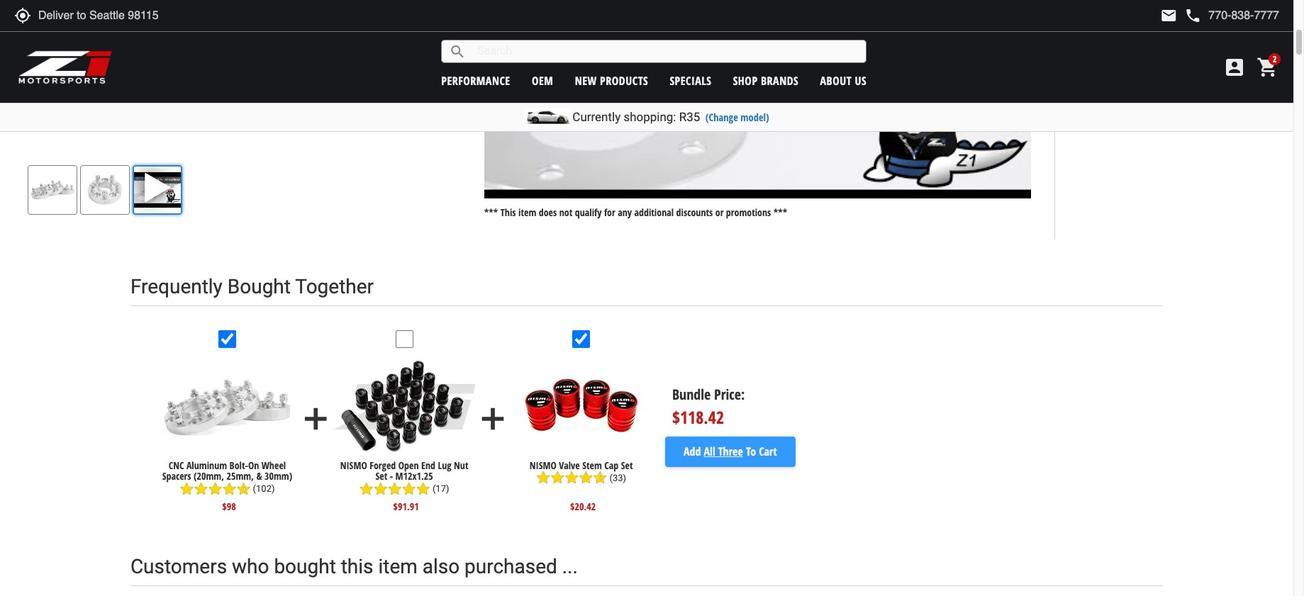 Task type: vqa. For each thing, say whether or not it's contained in the screenshot.
OEM link at the left top
yes



Task type: describe. For each thing, give the bounding box(es) containing it.
shop brands
[[733, 73, 799, 88]]

discounts
[[676, 206, 713, 219]]

for
[[604, 206, 616, 219]]

currently shopping: r35 (change model)
[[573, 110, 769, 124]]

wheel
[[262, 459, 286, 472]]

oem
[[532, 73, 554, 88]]

(17)
[[433, 484, 449, 495]]

Search search field
[[466, 40, 866, 62]]

specials
[[670, 73, 712, 88]]

...
[[562, 556, 578, 579]]

cap
[[605, 459, 619, 472]]

open
[[398, 459, 419, 472]]

qualify
[[575, 206, 602, 219]]

purchased
[[465, 556, 557, 579]]

(20mm,
[[194, 470, 224, 483]]

bolt-
[[230, 459, 248, 472]]

mail
[[1161, 7, 1178, 24]]

2 add from the left
[[475, 402, 511, 437]]

nismo forged open end lug nut set - m12x1.25 star star star star star (17) $91.91
[[340, 459, 469, 513]]

2 *** from the left
[[774, 206, 788, 219]]

not
[[559, 206, 573, 219]]

shopping:
[[624, 110, 676, 124]]

model)
[[741, 111, 769, 124]]

brands
[[761, 73, 799, 88]]

about us
[[820, 73, 867, 88]]

frequently
[[130, 275, 223, 299]]

products
[[600, 73, 648, 88]]

add to cart
[[1150, 2, 1207, 19]]

search
[[449, 43, 466, 60]]

bought
[[228, 275, 291, 299]]

star_half inside cnc aluminum bolt-on wheel spacers (20mm, 25mm, & 30mm) star star star star star_half (102) $98
[[236, 482, 251, 496]]

phone link
[[1185, 7, 1280, 24]]

a
[[1127, 74, 1133, 88]]

additional
[[634, 206, 674, 219]]

this inside 'link'
[[1198, 74, 1214, 88]]

0 horizontal spatial this
[[501, 206, 516, 219]]

three
[[718, 444, 743, 460]]

this
[[341, 556, 373, 579]]

shop
[[733, 73, 758, 88]]

nut
[[454, 459, 469, 472]]

-
[[390, 470, 393, 483]]

(33)
[[610, 473, 626, 484]]

mail phone
[[1161, 7, 1202, 24]]

25mm,
[[227, 470, 254, 483]]

nismo valve stem cap set star star star star star_half (33)
[[530, 459, 633, 485]]

$20.42
[[570, 500, 596, 513]]

on
[[248, 459, 259, 472]]

bought
[[274, 556, 336, 579]]

us
[[855, 73, 867, 88]]

performance
[[441, 73, 510, 88]]

end
[[421, 459, 436, 472]]

oem link
[[532, 73, 554, 88]]

add all three to cart
[[684, 444, 777, 460]]

1 vertical spatial item
[[378, 556, 418, 579]]

does
[[539, 206, 557, 219]]

nismo for star
[[530, 459, 557, 472]]

all
[[704, 444, 716, 460]]

set inside nismo valve stem cap set star star star star star_half (33)
[[621, 459, 633, 472]]

shop brands link
[[733, 73, 799, 88]]

question
[[1135, 74, 1170, 88]]

(change
[[706, 111, 738, 124]]



Task type: locate. For each thing, give the bounding box(es) containing it.
&
[[256, 470, 262, 483]]

cnc
[[169, 459, 184, 472]]

30mm)
[[265, 470, 292, 483]]

item left does
[[519, 206, 536, 219]]

to
[[746, 444, 756, 460]]

customers
[[130, 556, 227, 579]]

star_half inside nismo valve stem cap set star star star star star_half (33)
[[593, 471, 607, 485]]

account_box
[[1224, 56, 1246, 79]]

item right this
[[378, 556, 418, 579]]

currently
[[573, 110, 621, 124]]

mail link
[[1161, 7, 1178, 24]]

1 horizontal spatial add
[[475, 402, 511, 437]]

add left to
[[1150, 2, 1170, 19]]

account_box link
[[1220, 56, 1250, 79]]

about us link
[[820, 73, 867, 88]]

1 horizontal spatial item
[[519, 206, 536, 219]]

1 vertical spatial add
[[684, 444, 701, 460]]

together
[[295, 275, 374, 299]]

*** this item does not qualify for any additional discounts or promotions ***
[[484, 206, 788, 219]]

2 nismo from the left
[[530, 459, 557, 472]]

0 horizontal spatial add
[[298, 402, 334, 437]]

*** right the promotions
[[774, 206, 788, 219]]

about right "question"
[[1172, 74, 1196, 88]]

set inside nismo forged open end lug nut set - m12x1.25 star star star star star (17) $91.91
[[376, 470, 387, 483]]

ask a question about this product link
[[1069, 69, 1268, 94]]

stem
[[583, 459, 602, 472]]

0 horizontal spatial item
[[378, 556, 418, 579]]

0 vertical spatial this
[[1198, 74, 1214, 88]]

r35
[[679, 110, 700, 124]]

my_location
[[14, 7, 31, 24]]

1 horizontal spatial about
[[1172, 74, 1196, 88]]

this left does
[[501, 206, 516, 219]]

$98
[[222, 500, 236, 513]]

0 vertical spatial item
[[519, 206, 536, 219]]

promotions
[[726, 206, 771, 219]]

about inside 'link'
[[1172, 74, 1196, 88]]

nismo left valve
[[530, 459, 557, 472]]

star_half left &
[[236, 482, 251, 496]]

performance link
[[441, 73, 510, 88]]

0 horizontal spatial about
[[820, 73, 852, 88]]

shopping_cart link
[[1253, 56, 1280, 79]]

nismo left 'forged'
[[340, 459, 367, 472]]

(change model) link
[[706, 111, 769, 124]]

star
[[536, 471, 551, 485], [551, 471, 565, 485], [565, 471, 579, 485], [579, 471, 593, 485], [180, 482, 194, 496], [194, 482, 208, 496], [208, 482, 222, 496], [222, 482, 236, 496], [359, 482, 374, 496], [374, 482, 388, 496], [388, 482, 402, 496], [402, 482, 416, 496], [416, 482, 430, 496]]

shopping_cart
[[1257, 56, 1280, 79]]

0 horizontal spatial ***
[[484, 206, 498, 219]]

star_half left (33)
[[593, 471, 607, 485]]

add left all
[[684, 444, 701, 460]]

nismo for set
[[340, 459, 367, 472]]

to
[[1173, 2, 1183, 19]]

frequently bought together
[[130, 275, 374, 299]]

about
[[820, 73, 852, 88], [1172, 74, 1196, 88]]

1 horizontal spatial add
[[1150, 2, 1170, 19]]

this
[[1198, 74, 1214, 88], [501, 206, 516, 219]]

also
[[423, 556, 460, 579]]

product
[[1216, 74, 1246, 88]]

1 horizontal spatial star_half
[[593, 471, 607, 485]]

about left us
[[820, 73, 852, 88]]

phone
[[1185, 7, 1202, 24]]

(102)
[[253, 484, 275, 495]]

ask a question about this product
[[1111, 74, 1246, 88]]

price:
[[714, 385, 745, 404]]

bundle
[[672, 385, 711, 404]]

z1 motorsports logo image
[[18, 50, 113, 85]]

set right cap
[[621, 459, 633, 472]]

0 horizontal spatial nismo
[[340, 459, 367, 472]]

star_half
[[593, 471, 607, 485], [236, 482, 251, 496]]

aluminum
[[186, 459, 227, 472]]

new
[[575, 73, 597, 88]]

who
[[232, 556, 269, 579]]

bundle price: $118.42
[[672, 385, 745, 429]]

1 horizontal spatial set
[[621, 459, 633, 472]]

0 horizontal spatial star_half
[[236, 482, 251, 496]]

spacers
[[162, 470, 191, 483]]

1 horizontal spatial this
[[1198, 74, 1214, 88]]

1 horizontal spatial cart
[[1186, 2, 1207, 19]]

1 vertical spatial this
[[501, 206, 516, 219]]

$91.91
[[393, 500, 419, 513]]

add for add to cart
[[1150, 2, 1170, 19]]

set left -
[[376, 470, 387, 483]]

0 horizontal spatial set
[[376, 470, 387, 483]]

forged
[[370, 459, 396, 472]]

item
[[519, 206, 536, 219], [378, 556, 418, 579]]

any
[[618, 206, 632, 219]]

nismo inside nismo valve stem cap set star star star star star_half (33)
[[530, 459, 557, 472]]

$118.42
[[672, 406, 724, 429]]

cnc aluminum bolt-on wheel spacers (20mm, 25mm, & 30mm) star star star star star_half (102) $98
[[162, 459, 292, 513]]

add for add all three to cart
[[684, 444, 701, 460]]

specials link
[[670, 73, 712, 88]]

this left product
[[1198, 74, 1214, 88]]

customers who bought this item also purchased ...
[[130, 556, 578, 579]]

1 nismo from the left
[[340, 459, 367, 472]]

ask
[[1111, 74, 1125, 88]]

lug
[[438, 459, 452, 472]]

set
[[621, 459, 633, 472], [376, 470, 387, 483]]

1 *** from the left
[[484, 206, 498, 219]]

1 add from the left
[[298, 402, 334, 437]]

*** left does
[[484, 206, 498, 219]]

new products link
[[575, 73, 648, 88]]

0 vertical spatial cart
[[1186, 2, 1207, 19]]

1 horizontal spatial ***
[[774, 206, 788, 219]]

0 vertical spatial add
[[1150, 2, 1170, 19]]

nismo
[[340, 459, 367, 472], [530, 459, 557, 472]]

or
[[716, 206, 724, 219]]

0 horizontal spatial add
[[684, 444, 701, 460]]

0 horizontal spatial cart
[[759, 444, 777, 460]]

valve
[[559, 459, 580, 472]]

1 horizontal spatial nismo
[[530, 459, 557, 472]]

nismo inside nismo forged open end lug nut set - m12x1.25 star star star star star (17) $91.91
[[340, 459, 367, 472]]

1 vertical spatial cart
[[759, 444, 777, 460]]

***
[[484, 206, 498, 219], [774, 206, 788, 219]]

None checkbox
[[218, 330, 236, 348], [396, 330, 413, 348], [573, 330, 590, 348], [218, 330, 236, 348], [396, 330, 413, 348], [573, 330, 590, 348]]

m12x1.25
[[395, 470, 433, 483]]

add
[[1150, 2, 1170, 19], [684, 444, 701, 460]]

cart
[[1186, 2, 1207, 19], [759, 444, 777, 460]]



